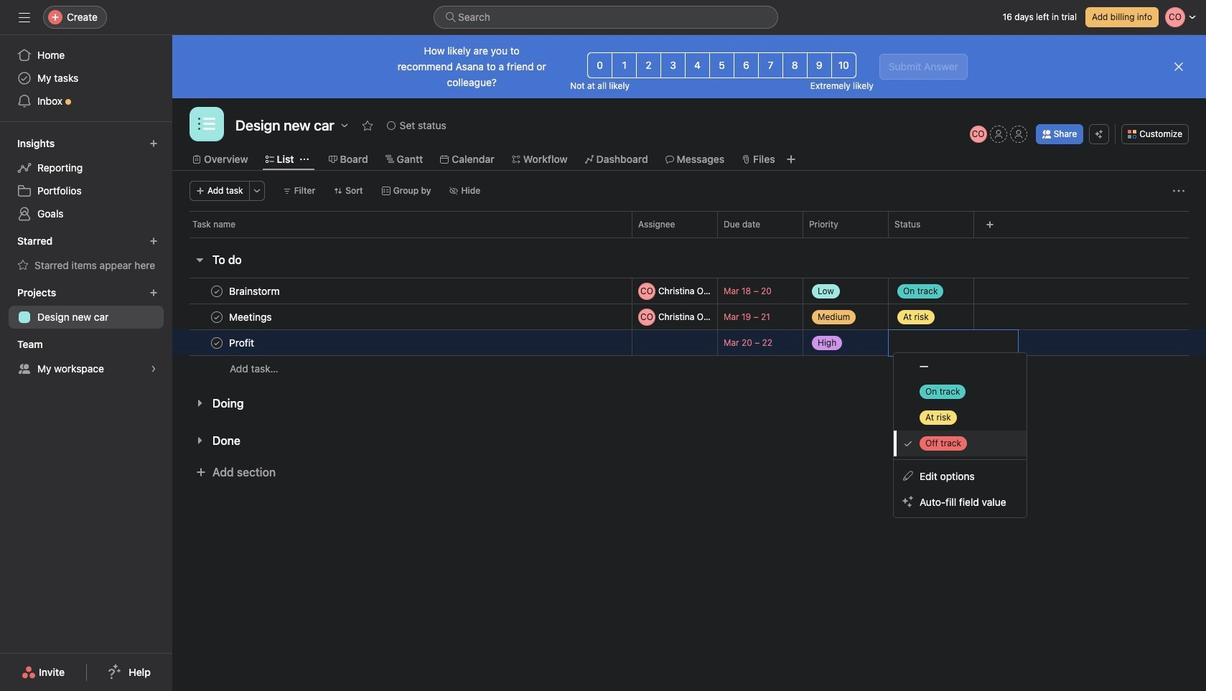 Task type: locate. For each thing, give the bounding box(es) containing it.
global element
[[0, 35, 172, 121]]

1 horizontal spatial list box
[[894, 353, 1027, 518]]

collapse task list for this group image
[[194, 254, 205, 266]]

mark complete image
[[208, 283, 225, 300], [208, 334, 225, 351]]

new project or portfolio image
[[149, 289, 158, 297]]

see details, my workspace image
[[149, 365, 158, 373]]

move tasks between sections image
[[589, 339, 597, 347]]

list image
[[198, 116, 215, 133]]

row
[[172, 211, 1206, 238], [190, 237, 1189, 238], [172, 278, 1206, 304], [172, 304, 1206, 330], [172, 330, 1206, 356], [172, 355, 1206, 382]]

mark complete image down mark complete image
[[208, 334, 225, 351]]

add to starred image
[[362, 120, 373, 131]]

2 mark complete checkbox from the top
[[208, 334, 225, 351]]

mark complete checkbox up mark complete checkbox
[[208, 283, 225, 300]]

1 vertical spatial mark complete checkbox
[[208, 334, 225, 351]]

0 vertical spatial mark complete image
[[208, 283, 225, 300]]

expand task list for this group image
[[194, 398, 205, 409], [194, 435, 205, 447]]

0 vertical spatial task name text field
[[226, 310, 276, 324]]

0 vertical spatial expand task list for this group image
[[194, 398, 205, 409]]

1 mark complete image from the top
[[208, 283, 225, 300]]

2 task name text field from the top
[[226, 336, 258, 350]]

option group
[[588, 52, 856, 78]]

1 vertical spatial list box
[[894, 353, 1027, 518]]

None text field
[[894, 335, 1011, 352]]

brainstorm cell
[[172, 278, 632, 304]]

teams element
[[0, 332, 172, 383]]

ask ai image
[[1095, 130, 1104, 139]]

task name text field inside meetings cell
[[226, 310, 276, 324]]

mark complete image for mark complete option inside brainstorm cell
[[208, 283, 225, 300]]

Task name text field
[[226, 310, 276, 324], [226, 336, 258, 350]]

mark complete image
[[208, 308, 225, 326]]

Mark complete checkbox
[[208, 283, 225, 300], [208, 334, 225, 351]]

mark complete image up mark complete checkbox
[[208, 283, 225, 300]]

starred element
[[0, 228, 172, 280]]

None radio
[[612, 52, 637, 78], [661, 52, 686, 78], [685, 52, 710, 78], [709, 52, 734, 78], [734, 52, 759, 78], [758, 52, 783, 78], [807, 52, 832, 78], [612, 52, 637, 78], [661, 52, 686, 78], [685, 52, 710, 78], [709, 52, 734, 78], [734, 52, 759, 78], [758, 52, 783, 78], [807, 52, 832, 78]]

dismiss image
[[1173, 61, 1185, 73]]

2 expand task list for this group image from the top
[[194, 435, 205, 447]]

1 vertical spatial expand task list for this group image
[[194, 435, 205, 447]]

0 horizontal spatial list box
[[434, 6, 778, 29]]

projects element
[[0, 280, 172, 332]]

1 expand task list for this group image from the top
[[194, 398, 205, 409]]

0 vertical spatial list box
[[434, 6, 778, 29]]

1 task name text field from the top
[[226, 310, 276, 324]]

add field image
[[986, 220, 994, 229]]

1 mark complete checkbox from the top
[[208, 283, 225, 300]]

task name text field for mark complete checkbox
[[226, 310, 276, 324]]

hide sidebar image
[[19, 11, 30, 23]]

1 vertical spatial task name text field
[[226, 336, 258, 350]]

task name text field inside profit cell
[[226, 336, 258, 350]]

Mark complete checkbox
[[208, 308, 225, 326]]

None radio
[[588, 52, 613, 78], [636, 52, 661, 78], [783, 52, 808, 78], [831, 52, 856, 78], [588, 52, 613, 78], [636, 52, 661, 78], [783, 52, 808, 78], [831, 52, 856, 78]]

2 mark complete image from the top
[[208, 334, 225, 351]]

1 vertical spatial mark complete image
[[208, 334, 225, 351]]

0 vertical spatial mark complete checkbox
[[208, 283, 225, 300]]

mark complete checkbox inside profit cell
[[208, 334, 225, 351]]

list box
[[434, 6, 778, 29], [894, 353, 1027, 518]]

mark complete checkbox inside brainstorm cell
[[208, 283, 225, 300]]

mark complete image inside brainstorm cell
[[208, 283, 225, 300]]

mark complete checkbox down mark complete image
[[208, 334, 225, 351]]

header to do tree grid
[[172, 278, 1206, 382]]

mark complete checkbox for brainstorm cell
[[208, 283, 225, 300]]



Task type: vqa. For each thing, say whether or not it's contained in the screenshot.
2nd Expand task list for this group ICON from the top of the page
yes



Task type: describe. For each thing, give the bounding box(es) containing it.
details image
[[615, 339, 623, 347]]

new insights image
[[149, 139, 158, 148]]

insights element
[[0, 131, 172, 228]]

mark complete checkbox for profit cell
[[208, 334, 225, 351]]

mark complete image for mark complete option within the profit cell
[[208, 334, 225, 351]]

task name text field for mark complete option within the profit cell
[[226, 336, 258, 350]]

profit cell
[[172, 330, 632, 356]]

Task name text field
[[226, 284, 284, 298]]

add items to starred image
[[149, 237, 158, 246]]

manage project members image
[[970, 126, 987, 143]]

add tab image
[[785, 154, 797, 165]]

meetings cell
[[172, 304, 632, 330]]

tab actions image
[[300, 155, 308, 164]]

more actions image
[[252, 187, 261, 195]]



